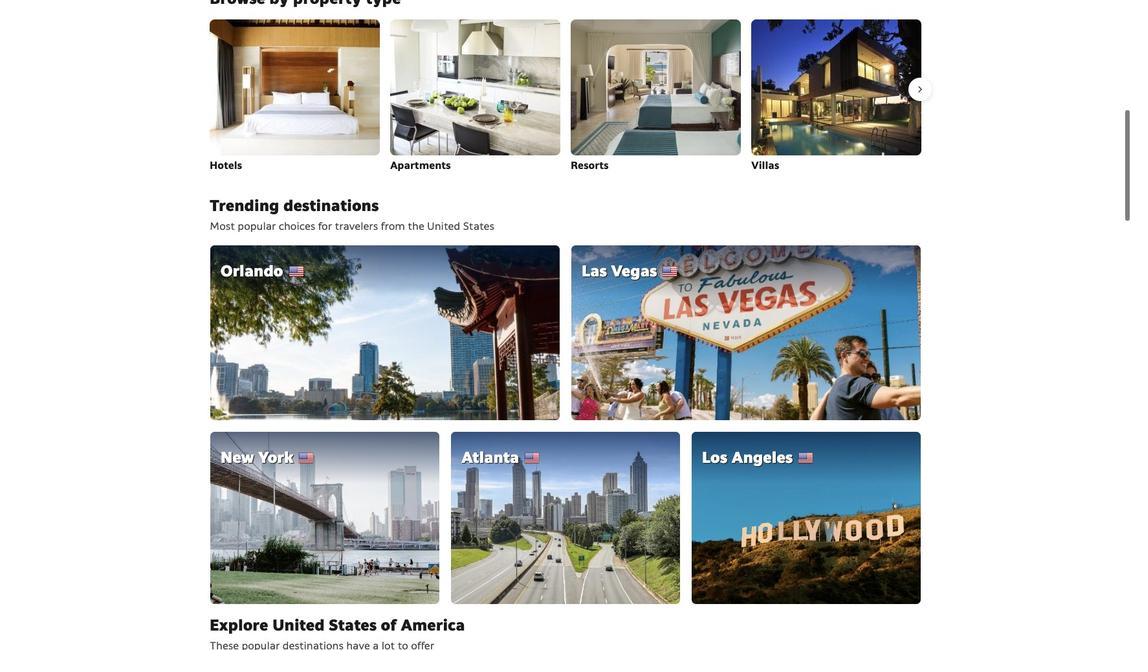 Task type: vqa. For each thing, say whether or not it's contained in the screenshot.
top our
no



Task type: describe. For each thing, give the bounding box(es) containing it.
new york
[[221, 448, 294, 468]]

of
[[381, 615, 397, 635]]

apartments link
[[391, 19, 561, 175]]

most
[[210, 220, 235, 233]]

states inside trending destinations most popular choices for travelers from the united states
[[463, 220, 495, 233]]

las
[[582, 261, 607, 281]]

explore united states of america
[[210, 615, 465, 635]]

new york link
[[210, 432, 440, 605]]

region containing hotels
[[199, 14, 933, 180]]

trending
[[210, 196, 279, 216]]

resorts
[[571, 159, 609, 173]]

explore
[[210, 615, 268, 635]]

america
[[401, 615, 465, 635]]

villas link
[[752, 19, 922, 175]]

travelers
[[335, 220, 378, 233]]

atlanta
[[462, 448, 520, 468]]

hotels link
[[210, 19, 380, 175]]

choices
[[279, 220, 316, 233]]

los
[[703, 448, 728, 468]]

destinations
[[284, 196, 379, 216]]

apartments
[[391, 159, 451, 173]]

las vegas link
[[571, 245, 922, 421]]



Task type: locate. For each thing, give the bounding box(es) containing it.
las vegas
[[582, 261, 658, 281]]

united right the
[[427, 220, 461, 233]]

1 vertical spatial united
[[273, 615, 325, 635]]

hotels
[[210, 159, 242, 173]]

from
[[381, 220, 405, 233]]

orlando link
[[210, 245, 561, 421]]

york
[[258, 448, 294, 468]]

states right the
[[463, 220, 495, 233]]

los angeles link
[[692, 432, 922, 605]]

trending destinations most popular choices for travelers from the united states
[[210, 196, 495, 233]]

united right explore
[[273, 615, 325, 635]]

states left of
[[329, 615, 377, 635]]

1 horizontal spatial united
[[427, 220, 461, 233]]

orlando
[[221, 261, 283, 281]]

0 horizontal spatial states
[[329, 615, 377, 635]]

angeles
[[732, 448, 793, 468]]

0 vertical spatial states
[[463, 220, 495, 233]]

united
[[427, 220, 461, 233], [273, 615, 325, 635]]

1 vertical spatial states
[[329, 615, 377, 635]]

for
[[318, 220, 332, 233]]

united inside trending destinations most popular choices for travelers from the united states
[[427, 220, 461, 233]]

new
[[221, 448, 254, 468]]

region
[[199, 14, 933, 180]]

0 vertical spatial united
[[427, 220, 461, 233]]

states
[[463, 220, 495, 233], [329, 615, 377, 635]]

atlanta link
[[451, 432, 681, 605]]

popular
[[238, 220, 276, 233]]

villas
[[752, 159, 780, 173]]

1 horizontal spatial states
[[463, 220, 495, 233]]

the
[[408, 220, 425, 233]]

los angeles
[[703, 448, 793, 468]]

vegas
[[612, 261, 658, 281]]

resorts link
[[571, 19, 741, 175]]

0 horizontal spatial united
[[273, 615, 325, 635]]



